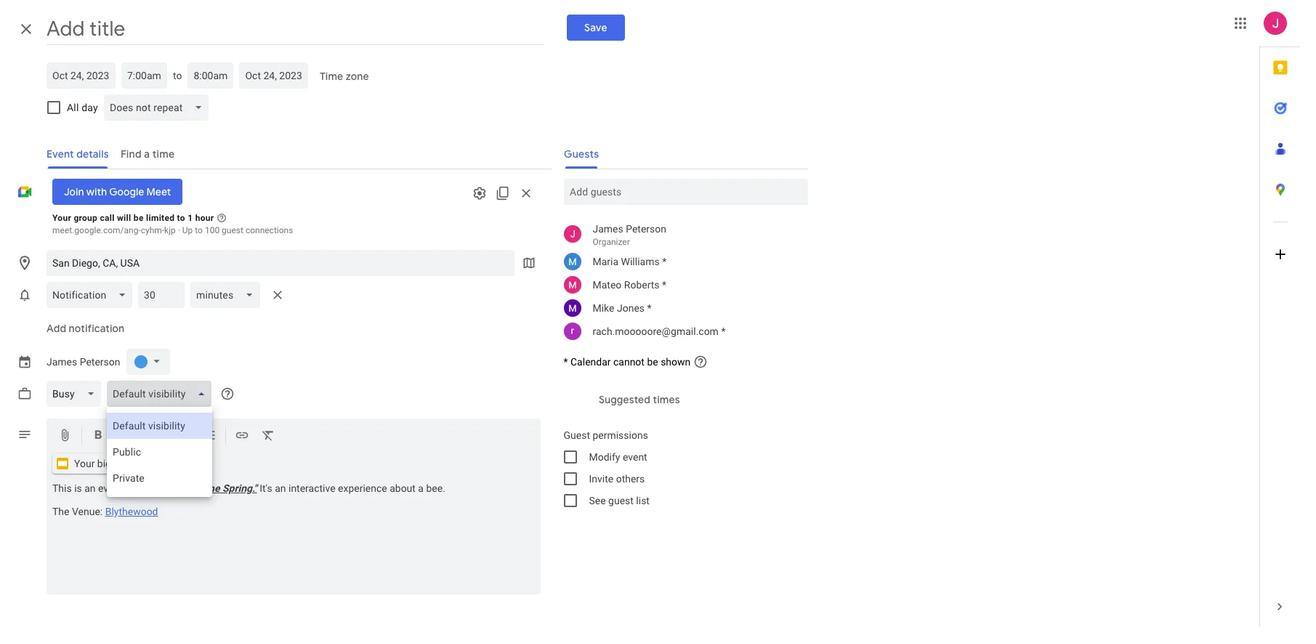 Task type: locate. For each thing, give the bounding box(es) containing it.
0 vertical spatial to
[[173, 70, 182, 81]]

time zone button
[[314, 63, 375, 89]]

be
[[134, 213, 144, 223], [647, 356, 658, 368]]

hour
[[195, 213, 214, 223]]

bulleted list image
[[202, 428, 217, 445]]

1 vertical spatial james
[[47, 356, 77, 368]]

to right start time text field
[[173, 70, 182, 81]]

an
[[84, 483, 96, 494], [275, 483, 286, 494]]

meet.google.com/ang-
[[52, 225, 141, 236]]

james inside james peterson organizer
[[593, 223, 623, 235]]

add notification
[[47, 322, 125, 335]]

None field
[[104, 94, 215, 121], [47, 282, 138, 308], [191, 282, 266, 308], [47, 381, 107, 407], [107, 381, 218, 407], [104, 94, 215, 121], [47, 282, 138, 308], [191, 282, 266, 308], [47, 381, 107, 407], [107, 381, 218, 407]]

0 horizontal spatial event
[[98, 483, 123, 494]]

to
[[173, 70, 182, 81], [177, 213, 185, 223], [195, 225, 203, 236]]

1 horizontal spatial an
[[275, 483, 286, 494]]

join
[[64, 185, 84, 198]]

save
[[584, 21, 607, 34]]

limited
[[146, 213, 175, 223]]

numbered list image
[[176, 428, 190, 445]]

event up the venue: blythewood
[[98, 483, 123, 494]]

1 vertical spatial your
[[74, 458, 95, 470]]

0 horizontal spatial an
[[84, 483, 96, 494]]

all day
[[67, 102, 98, 113]]

to left 1
[[177, 213, 185, 223]]

End time text field
[[194, 67, 228, 84]]

this is an event is called "paris in the spring." it's an interactive experience about a bee.
[[52, 483, 445, 494]]

* right the 'jones'
[[647, 302, 652, 314]]

1 vertical spatial peterson
[[80, 356, 120, 368]]

mateo roberts *
[[593, 279, 667, 291]]

*
[[662, 256, 667, 267], [662, 279, 667, 291], [647, 302, 652, 314], [721, 326, 726, 337], [564, 356, 568, 368]]

modify event
[[589, 451, 647, 463]]

join with google meet
[[64, 185, 171, 198]]

bold image
[[91, 428, 105, 445]]

default visibility option
[[107, 413, 212, 439]]

peterson down the notification
[[80, 356, 120, 368]]

0 horizontal spatial is
[[74, 483, 82, 494]]

0 vertical spatial your
[[52, 213, 71, 223]]

permissions
[[593, 430, 648, 441]]

1 horizontal spatial guest
[[608, 495, 634, 507]]

peterson for james peterson
[[80, 356, 120, 368]]

mike
[[593, 302, 615, 314]]

0 horizontal spatial your
[[52, 213, 71, 223]]

your left group
[[52, 213, 71, 223]]

* inside mike jones tree item
[[647, 302, 652, 314]]

0 vertical spatial be
[[134, 213, 144, 223]]

is right this at left
[[74, 483, 82, 494]]

1 horizontal spatial is
[[125, 483, 133, 494]]

italic image
[[117, 428, 132, 445]]

james
[[593, 223, 623, 235], [47, 356, 77, 368]]

is
[[74, 483, 82, 494], [125, 483, 133, 494]]

* for mateo roberts *
[[662, 279, 667, 291]]

be left shown
[[647, 356, 658, 368]]

* down mike jones tree item
[[721, 326, 726, 337]]

* inside mateo roberts tree item
[[662, 279, 667, 291]]

suggested
[[599, 393, 650, 406]]

shown
[[661, 356, 691, 368]]

0 vertical spatial james
[[593, 223, 623, 235]]

maria
[[593, 256, 619, 267]]

an right it's at the bottom of the page
[[275, 483, 286, 494]]

1 vertical spatial event
[[98, 483, 123, 494]]

* inside 'rach.mooooore@gmail.com' tree item
[[721, 326, 726, 337]]

peterson inside james peterson organizer
[[626, 223, 667, 235]]

"paris
[[165, 483, 192, 494]]

maria williams tree item
[[552, 250, 808, 273]]

be right will
[[134, 213, 144, 223]]

time zone
[[320, 70, 369, 83]]

about
[[390, 483, 416, 494]]

event up others
[[623, 451, 647, 463]]

others
[[616, 473, 645, 485]]

1 horizontal spatial james
[[593, 223, 623, 235]]

Guests text field
[[570, 179, 802, 205]]

1 horizontal spatial event
[[623, 451, 647, 463]]

* right roberts
[[662, 279, 667, 291]]

cannot
[[613, 356, 645, 368]]

called
[[135, 483, 162, 494]]

1 horizontal spatial your
[[74, 458, 95, 470]]

rach.mooooore@gmail.com tree item
[[552, 320, 808, 343]]

event inside group
[[623, 451, 647, 463]]

williams
[[621, 256, 660, 267]]

0 vertical spatial peterson
[[626, 223, 667, 235]]

peterson
[[626, 223, 667, 235], [80, 356, 120, 368]]

tab list
[[1260, 47, 1300, 587]]

public option
[[107, 439, 212, 465]]

maria williams *
[[593, 256, 667, 267]]

to right up
[[195, 225, 203, 236]]

notification
[[69, 322, 125, 335]]

an up venue:
[[84, 483, 96, 494]]

Start time text field
[[127, 67, 161, 84]]

* right williams
[[662, 256, 667, 267]]

the
[[52, 506, 69, 518]]

will
[[117, 213, 131, 223]]

1 horizontal spatial peterson
[[626, 223, 667, 235]]

peterson up williams
[[626, 223, 667, 235]]

0 horizontal spatial guest
[[222, 225, 243, 236]]

guest
[[222, 225, 243, 236], [608, 495, 634, 507]]

james up organizer
[[593, 223, 623, 235]]

your
[[52, 213, 71, 223], [74, 458, 95, 470]]

james peterson, organizer tree item
[[552, 220, 808, 250]]

30 minutes before element
[[47, 279, 289, 311]]

day
[[82, 102, 98, 113]]

1 vertical spatial be
[[647, 356, 658, 368]]

guest inside group
[[608, 495, 634, 507]]

james for james peterson organizer
[[593, 223, 623, 235]]

time
[[320, 70, 344, 83]]

mateo roberts tree item
[[552, 273, 808, 297]]

* for maria williams *
[[662, 256, 667, 267]]

your left big
[[74, 458, 95, 470]]

1 vertical spatial guest
[[608, 495, 634, 507]]

* inside the maria williams tree item
[[662, 256, 667, 267]]

bee.
[[426, 483, 445, 494]]

see
[[589, 495, 606, 507]]

experience
[[338, 483, 387, 494]]

0 horizontal spatial james
[[47, 356, 77, 368]]

your for your big idea
[[74, 458, 95, 470]]

0 horizontal spatial peterson
[[80, 356, 120, 368]]

group
[[552, 425, 808, 512]]

guest left list
[[608, 495, 634, 507]]

your big idea
[[74, 458, 133, 470]]

event
[[623, 451, 647, 463], [98, 483, 123, 494]]

0 vertical spatial event
[[623, 451, 647, 463]]

james down add on the bottom left of page
[[47, 356, 77, 368]]

calendar
[[571, 356, 611, 368]]

Location text field
[[52, 250, 508, 276]]

* for mike jones *
[[647, 302, 652, 314]]

0 vertical spatial guest
[[222, 225, 243, 236]]

guest right 100
[[222, 225, 243, 236]]

meet.google.com/ang-cyhm-kjp · up to 100 guest connections
[[52, 225, 293, 236]]

is left the 'called'
[[125, 483, 133, 494]]



Task type: vqa. For each thing, say whether or not it's contained in the screenshot.
13
no



Task type: describe. For each thing, give the bounding box(es) containing it.
2 vertical spatial to
[[195, 225, 203, 236]]

idea
[[114, 458, 133, 470]]

mike jones *
[[593, 302, 652, 314]]

interactive
[[289, 483, 336, 494]]

* calendar cannot be shown
[[564, 356, 691, 368]]

big
[[97, 458, 111, 470]]

organizer
[[593, 237, 630, 247]]

rach.mooooore@gmail.com *
[[593, 326, 726, 337]]

see guest list
[[589, 495, 650, 507]]

1 is from the left
[[74, 483, 82, 494]]

james peterson
[[47, 356, 120, 368]]

suggested times
[[599, 393, 680, 406]]

remove formatting image
[[261, 428, 275, 445]]

1
[[188, 213, 193, 223]]

all
[[67, 102, 79, 113]]

the spring."
[[205, 483, 257, 494]]

invite
[[589, 473, 614, 485]]

save button
[[567, 15, 625, 41]]

Title text field
[[47, 13, 544, 45]]

mike jones tree item
[[552, 297, 808, 320]]

up
[[182, 225, 193, 236]]

meet
[[147, 185, 171, 198]]

add
[[47, 322, 66, 335]]

group containing guest permissions
[[552, 425, 808, 512]]

rach.mooooore@gmail.com
[[593, 326, 719, 337]]

with
[[86, 185, 107, 198]]

list
[[636, 495, 650, 507]]

your for your group call will be limited to 1 hour
[[52, 213, 71, 223]]

add notification button
[[41, 311, 130, 346]]

private option
[[107, 465, 212, 491]]

roberts
[[624, 279, 660, 291]]

group
[[74, 213, 98, 223]]

0 horizontal spatial be
[[134, 213, 144, 223]]

jones
[[617, 302, 645, 314]]

peterson for james peterson organizer
[[626, 223, 667, 235]]

·
[[178, 225, 180, 236]]

Description text field
[[47, 483, 540, 592]]

mateo
[[593, 279, 622, 291]]

2 an from the left
[[275, 483, 286, 494]]

insert link image
[[235, 428, 249, 445]]

your big idea link
[[52, 454, 156, 474]]

1 vertical spatial to
[[177, 213, 185, 223]]

james peterson organizer
[[593, 223, 667, 247]]

suggested times button
[[593, 387, 686, 413]]

it's
[[260, 483, 272, 494]]

kjp
[[164, 225, 176, 236]]

visibility list box
[[107, 407, 212, 497]]

venue:
[[72, 506, 103, 518]]

Start date text field
[[52, 67, 110, 84]]

guests invited to this event. tree
[[552, 220, 808, 343]]

james for james peterson
[[47, 356, 77, 368]]

this
[[52, 483, 72, 494]]

2 is from the left
[[125, 483, 133, 494]]

Minutes in advance for notification number field
[[144, 282, 179, 308]]

cyhm-
[[141, 225, 164, 236]]

guest
[[564, 430, 590, 441]]

your group call will be limited to 1 hour
[[52, 213, 214, 223]]

1 an from the left
[[84, 483, 96, 494]]

End date text field
[[245, 67, 303, 84]]

in
[[194, 483, 203, 494]]

100
[[205, 225, 220, 236]]

1 horizontal spatial be
[[647, 356, 658, 368]]

* left calendar
[[564, 356, 568, 368]]

times
[[653, 393, 680, 406]]

a
[[418, 483, 424, 494]]

call
[[100, 213, 115, 223]]

blythewood link
[[105, 506, 158, 518]]

google
[[109, 185, 144, 198]]

the venue: blythewood
[[52, 506, 158, 518]]

blythewood
[[105, 506, 158, 518]]

invite others
[[589, 473, 645, 485]]

join with google meet link
[[52, 179, 183, 205]]

modify
[[589, 451, 620, 463]]

guest permissions
[[564, 430, 648, 441]]

underline image
[[143, 428, 158, 445]]

formatting options toolbar
[[47, 419, 540, 454]]

event inside description text field
[[98, 483, 123, 494]]

zone
[[346, 70, 369, 83]]

connections
[[246, 225, 293, 236]]



